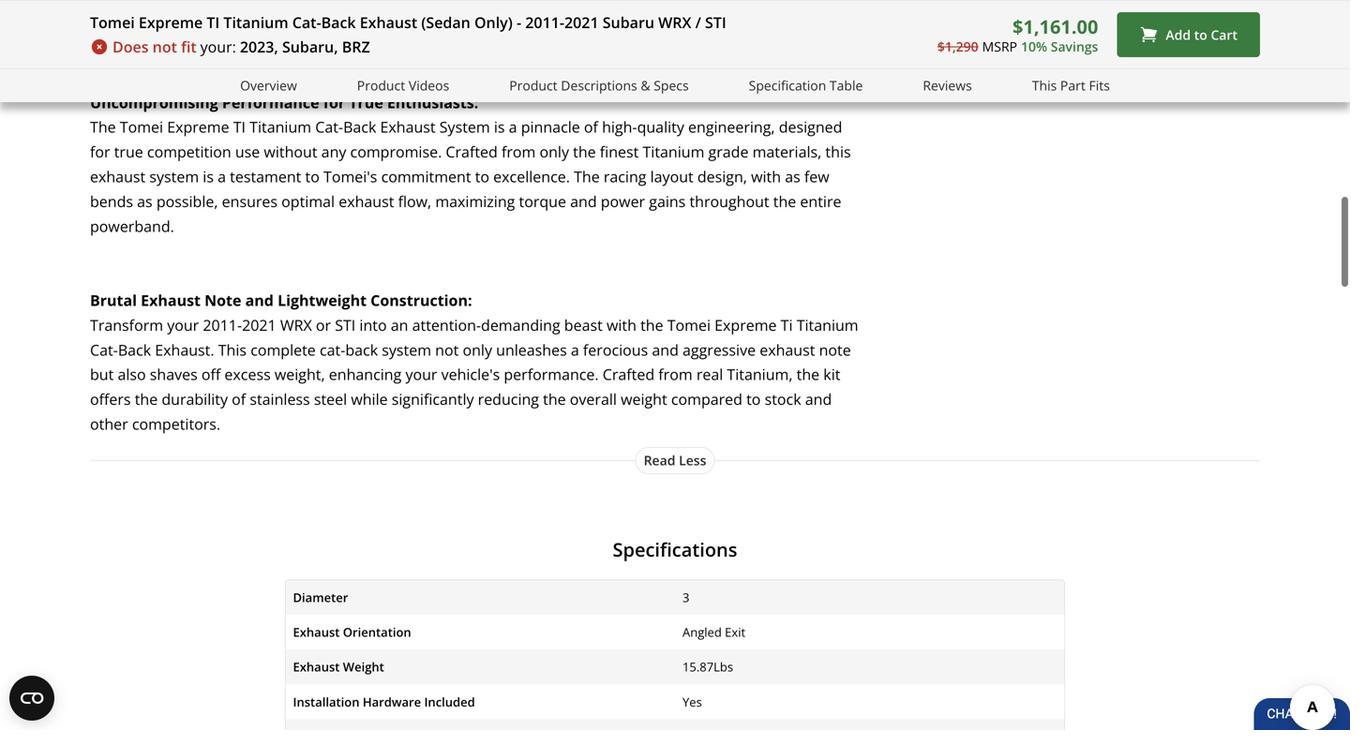 Task type: vqa. For each thing, say whether or not it's contained in the screenshot.
STI
yes



Task type: describe. For each thing, give the bounding box(es) containing it.
unleashes
[[496, 340, 567, 360]]

installation hardware included
[[293, 694, 475, 711]]

shaves
[[150, 365, 198, 385]]

only)
[[475, 12, 513, 32]]

brutal exhaust note and lightweight construction: transform your 2011-2021 wrx or sti into an attention-demanding beast with the tomei expreme ti titanium cat-back exhaust. this complete cat-back system not only unleashes a ferocious and aggressive exhaust note but also shaves off excess weight, enhancing your vehicle's performance. crafted from real titanium, the kit offers the durability of stainless steel while significantly reducing the overall weight compared to stock and other competitors.
[[90, 290, 859, 434]]

a inside brutal exhaust note and lightweight construction: transform your 2011-2021 wrx or sti into an attention-demanding beast with the tomei expreme ti titanium cat-back exhaust. this complete cat-back system not only unleashes a ferocious and aggressive exhaust note but also shaves off excess weight, enhancing your vehicle's performance. crafted from real titanium, the kit offers the durability of stainless steel while significantly reducing the overall weight compared to stock and other competitors.
[[571, 340, 579, 360]]

1 vertical spatial a
[[218, 167, 226, 187]]

high-
[[602, 117, 637, 137]]

note
[[819, 340, 851, 360]]

10%
[[1021, 37, 1048, 55]]

real
[[697, 365, 723, 385]]

descriptions
[[561, 76, 638, 94]]

tomei expreme ti titanium cat-back exhaust (sedan only) - 2011-2021 subaru wrx / sti
[[90, 12, 727, 32]]

significantly
[[392, 389, 474, 410]]

exhaust down diameter
[[293, 624, 340, 641]]

and right the 'ferocious'
[[652, 340, 679, 360]]

exhaust inside brutal exhaust note and lightweight construction: transform your 2011-2021 wrx or sti into an attention-demanding beast with the tomei expreme ti titanium cat-back exhaust. this complete cat-back system not only unleashes a ferocious and aggressive exhaust note but also shaves off excess weight, enhancing your vehicle's performance. crafted from real titanium, the kit offers the durability of stainless steel while significantly reducing the overall weight compared to stock and other competitors.
[[141, 290, 201, 310]]

for inside lightweight titanium construction drop-in replacement for factory cat-back
[[254, 28, 274, 48]]

open widget image
[[9, 676, 54, 721]]

grade
[[709, 142, 749, 162]]

titanium down performance
[[250, 117, 311, 137]]

1 vertical spatial is
[[203, 167, 214, 187]]

to up optimal
[[305, 167, 320, 187]]

exhaust up installation
[[293, 659, 340, 676]]

0 vertical spatial expreme
[[139, 12, 203, 32]]

exhaust inside 'uncompromising performance for true enthusiasts: the tomei expreme ti titanium cat-back exhaust system is a pinnacle of high-quality engineering, designed for true competition use without any compromise. crafted from only the finest titanium grade materials, this exhaust system is a testament to tomei's commitment to excellence. the racing layout design, with as few bends as possible, ensures optimal exhaust flow, maximizing torque and power gains throughout the entire powerband.'
[[380, 117, 436, 137]]

installation
[[293, 694, 360, 711]]

note
[[205, 290, 241, 310]]

weight
[[343, 659, 384, 676]]

add
[[1166, 26, 1191, 43]]

competitors.
[[132, 414, 221, 434]]

crafted inside brutal exhaust note and lightweight construction: transform your 2011-2021 wrx or sti into an attention-demanding beast with the tomei expreme ti titanium cat-back exhaust. this complete cat-back system not only unleashes a ferocious and aggressive exhaust note but also shaves off excess weight, enhancing your vehicle's performance. crafted from real titanium, the kit offers the durability of stainless steel while significantly reducing the overall weight compared to stock and other competitors.
[[603, 365, 655, 385]]

2 vertical spatial for
[[90, 142, 110, 162]]

into
[[360, 315, 387, 335]]

reviews
[[923, 76, 972, 94]]

0 horizontal spatial exhaust
[[90, 167, 146, 187]]

true
[[349, 92, 383, 112]]

$1,161.00 $1,290 msrp 10% savings
[[938, 13, 1099, 55]]

testament
[[230, 167, 301, 187]]

steel
[[314, 389, 347, 410]]

excess
[[225, 365, 271, 385]]

product videos
[[357, 76, 450, 94]]

diameter
[[293, 589, 348, 606]]

overview link
[[240, 75, 297, 96]]

0 vertical spatial the
[[90, 117, 116, 137]]

in
[[145, 28, 158, 48]]

but
[[90, 365, 114, 385]]

titanium,
[[727, 365, 793, 385]]

read
[[644, 452, 676, 470]]

exhaust.
[[155, 340, 214, 360]]

the up the 'ferocious'
[[641, 315, 664, 335]]

back inside brutal exhaust note and lightweight construction: transform your 2011-2021 wrx or sti into an attention-demanding beast with the tomei expreme ti titanium cat-back exhaust. this complete cat-back system not only unleashes a ferocious and aggressive exhaust note but also shaves off excess weight, enhancing your vehicle's performance. crafted from real titanium, the kit offers the durability of stainless steel while significantly reducing the overall weight compared to stock and other competitors.
[[345, 340, 378, 360]]

layout
[[651, 167, 694, 187]]

gains
[[649, 191, 686, 211]]

1 horizontal spatial is
[[494, 117, 505, 137]]

1 horizontal spatial sti
[[705, 12, 727, 32]]

the left finest
[[573, 142, 596, 162]]

compared
[[671, 389, 743, 410]]

enthusiasts:
[[387, 92, 479, 112]]

exit
[[725, 624, 746, 641]]

exhaust inside brutal exhaust note and lightweight construction: transform your 2011-2021 wrx or sti into an attention-demanding beast with the tomei expreme ti titanium cat-back exhaust. this complete cat-back system not only unleashes a ferocious and aggressive exhaust note but also shaves off excess weight, enhancing your vehicle's performance. crafted from real titanium, the kit offers the durability of stainless steel while significantly reducing the overall weight compared to stock and other competitors.
[[760, 340, 815, 360]]

(sedan
[[421, 12, 471, 32]]

and down kit
[[805, 389, 832, 410]]

also
[[118, 365, 146, 385]]

demanding
[[481, 315, 561, 335]]

few
[[805, 167, 830, 187]]

the left kit
[[797, 365, 820, 385]]

1 horizontal spatial a
[[509, 117, 517, 137]]

system
[[440, 117, 490, 137]]

less
[[679, 452, 707, 470]]

0 vertical spatial your
[[167, 315, 199, 335]]

kit
[[824, 365, 841, 385]]

titanium up layout at the top
[[643, 142, 705, 162]]

quality
[[637, 117, 685, 137]]

cat- inside brutal exhaust note and lightweight construction: transform your 2011-2021 wrx or sti into an attention-demanding beast with the tomei expreme ti titanium cat-back exhaust. this complete cat-back system not only unleashes a ferocious and aggressive exhaust note but also shaves off excess weight, enhancing your vehicle's performance. crafted from real titanium, the kit offers the durability of stainless steel while significantly reducing the overall weight compared to stock and other competitors.
[[90, 340, 118, 360]]

tomei's
[[324, 167, 377, 187]]

flow,
[[398, 191, 432, 211]]

fit
[[181, 37, 197, 57]]

the down also
[[135, 389, 158, 410]]

transform
[[90, 315, 163, 335]]

1 horizontal spatial as
[[785, 167, 801, 187]]

included
[[424, 694, 475, 711]]

durability
[[162, 389, 228, 410]]

0 vertical spatial 2011-
[[525, 12, 565, 32]]

15.87lbs
[[683, 659, 734, 676]]

2011- inside brutal exhaust note and lightweight construction: transform your 2011-2021 wrx or sti into an attention-demanding beast with the tomei expreme ti titanium cat-back exhaust. this complete cat-back system not only unleashes a ferocious and aggressive exhaust note but also shaves off excess weight, enhancing your vehicle's performance. crafted from real titanium, the kit offers the durability of stainless steel while significantly reducing the overall weight compared to stock and other competitors.
[[203, 315, 242, 335]]

from inside 'uncompromising performance for true enthusiasts: the tomei expreme ti titanium cat-back exhaust system is a pinnacle of high-quality engineering, designed for true competition use without any compromise. crafted from only the finest titanium grade materials, this exhaust system is a testament to tomei's commitment to excellence. the racing layout design, with as few bends as possible, ensures optimal exhaust flow, maximizing torque and power gains throughout the entire powerband.'
[[502, 142, 536, 162]]

specification table
[[749, 76, 863, 94]]

exhaust orientation
[[293, 624, 411, 641]]

1 horizontal spatial your
[[406, 365, 437, 385]]

designed
[[779, 117, 843, 137]]

of inside brutal exhaust note and lightweight construction: transform your 2011-2021 wrx or sti into an attention-demanding beast with the tomei expreme ti titanium cat-back exhaust. this complete cat-back system not only unleashes a ferocious and aggressive exhaust note but also shaves off excess weight, enhancing your vehicle's performance. crafted from real titanium, the kit offers the durability of stainless steel while significantly reducing the overall weight compared to stock and other competitors.
[[232, 389, 246, 410]]

product descriptions & specs link
[[510, 75, 689, 96]]

cat- inside lightweight titanium construction drop-in replacement for factory cat-back
[[331, 28, 357, 48]]

construction
[[253, 3, 340, 23]]

specification
[[749, 76, 827, 94]]

1 horizontal spatial the
[[574, 167, 600, 187]]

materials,
[[753, 142, 822, 162]]

possible,
[[156, 191, 218, 211]]

does not fit your: 2023, subaru, brz
[[113, 37, 370, 57]]

performance.
[[504, 365, 599, 385]]

ti
[[781, 315, 793, 335]]

the left entire on the top
[[774, 191, 797, 211]]

torque
[[519, 191, 566, 211]]

and right note
[[245, 290, 274, 310]]

hardware
[[363, 694, 421, 711]]

this
[[826, 142, 851, 162]]

0 horizontal spatial ti
[[207, 12, 220, 32]]

true
[[114, 142, 143, 162]]

power
[[601, 191, 645, 211]]

reviews link
[[923, 75, 972, 96]]

construction:
[[371, 290, 472, 310]]

lightweight titanium construction drop-in replacement for factory cat-back
[[105, 3, 397, 48]]

ferocious
[[583, 340, 648, 360]]

titanium inside brutal exhaust note and lightweight construction: transform your 2011-2021 wrx or sti into an attention-demanding beast with the tomei expreme ti titanium cat-back exhaust. this complete cat-back system not only unleashes a ferocious and aggressive exhaust note but also shaves off excess weight, enhancing your vehicle's performance. crafted from real titanium, the kit offers the durability of stainless steel while significantly reducing the overall weight compared to stock and other competitors.
[[797, 315, 859, 335]]

exhaust up 'brz'
[[360, 12, 418, 32]]

ensures
[[222, 191, 278, 211]]

this part fits link
[[1032, 75, 1110, 96]]

of inside 'uncompromising performance for true enthusiasts: the tomei expreme ti titanium cat-back exhaust system is a pinnacle of high-quality engineering, designed for true competition use without any compromise. crafted from only the finest titanium grade materials, this exhaust system is a testament to tomei's commitment to excellence. the racing layout design, with as few bends as possible, ensures optimal exhaust flow, maximizing torque and power gains throughout the entire powerband.'
[[584, 117, 598, 137]]

off
[[202, 365, 221, 385]]

1 horizontal spatial 2021
[[565, 12, 599, 32]]

uncompromising performance for true enthusiasts: the tomei expreme ti titanium cat-back exhaust system is a pinnacle of high-quality engineering, designed for true competition use without any compromise. crafted from only the finest titanium grade materials, this exhaust system is a testament to tomei's commitment to excellence. the racing layout design, with as few bends as possible, ensures optimal exhaust flow, maximizing torque and power gains throughout the entire powerband.
[[90, 92, 851, 236]]

to up maximizing
[[475, 167, 490, 187]]

sti inside brutal exhaust note and lightweight construction: transform your 2011-2021 wrx or sti into an attention-demanding beast with the tomei expreme ti titanium cat-back exhaust. this complete cat-back system not only unleashes a ferocious and aggressive exhaust note but also shaves off excess weight, enhancing your vehicle's performance. crafted from real titanium, the kit offers the durability of stainless steel while significantly reducing the overall weight compared to stock and other competitors.
[[335, 315, 356, 335]]

not inside brutal exhaust note and lightweight construction: transform your 2011-2021 wrx or sti into an attention-demanding beast with the tomei expreme ti titanium cat-back exhaust. this complete cat-back system not only unleashes a ferocious and aggressive exhaust note but also shaves off excess weight, enhancing your vehicle's performance. crafted from real titanium, the kit offers the durability of stainless steel while significantly reducing the overall weight compared to stock and other competitors.
[[435, 340, 459, 360]]

overall
[[570, 389, 617, 410]]



Task type: locate. For each thing, give the bounding box(es) containing it.
cat- inside brutal exhaust note and lightweight construction: transform your 2011-2021 wrx or sti into an attention-demanding beast with the tomei expreme ti titanium cat-back exhaust. this complete cat-back system not only unleashes a ferocious and aggressive exhaust note but also shaves off excess weight, enhancing your vehicle's performance. crafted from real titanium, the kit offers the durability of stainless steel while significantly reducing the overall weight compared to stock and other competitors.
[[320, 340, 345, 360]]

crafted down system
[[446, 142, 498, 162]]

1 horizontal spatial 2011-
[[525, 12, 565, 32]]

1 vertical spatial of
[[232, 389, 246, 410]]

product up pinnacle
[[510, 76, 558, 94]]

design,
[[698, 167, 747, 187]]

a down beast
[[571, 340, 579, 360]]

0 horizontal spatial for
[[90, 142, 110, 162]]

0 horizontal spatial crafted
[[446, 142, 498, 162]]

0 vertical spatial with
[[751, 167, 781, 187]]

tomei inside 'uncompromising performance for true enthusiasts: the tomei expreme ti titanium cat-back exhaust system is a pinnacle of high-quality engineering, designed for true competition use without any compromise. crafted from only the finest titanium grade materials, this exhaust system is a testament to tomei's commitment to excellence. the racing layout design, with as few bends as possible, ensures optimal exhaust flow, maximizing torque and power gains throughout the entire powerband.'
[[120, 117, 163, 137]]

back up enhancing
[[345, 340, 378, 360]]

tomei inside brutal exhaust note and lightweight construction: transform your 2011-2021 wrx or sti into an attention-demanding beast with the tomei expreme ti titanium cat-back exhaust. this complete cat-back system not only unleashes a ferocious and aggressive exhaust note but also shaves off excess weight, enhancing your vehicle's performance. crafted from real titanium, the kit offers the durability of stainless steel while significantly reducing the overall weight compared to stock and other competitors.
[[668, 315, 711, 335]]

enhancing
[[329, 365, 402, 385]]

while
[[351, 389, 388, 410]]

factory
[[278, 28, 327, 48]]

angled
[[683, 624, 722, 641]]

beast
[[564, 315, 603, 335]]

0 vertical spatial is
[[494, 117, 505, 137]]

exhaust down ti
[[760, 340, 815, 360]]

2011- down note
[[203, 315, 242, 335]]

expreme up 'fit'
[[139, 12, 203, 32]]

wrx inside brutal exhaust note and lightweight construction: transform your 2011-2021 wrx or sti into an attention-demanding beast with the tomei expreme ti titanium cat-back exhaust. this complete cat-back system not only unleashes a ferocious and aggressive exhaust note but also shaves off excess weight, enhancing your vehicle's performance. crafted from real titanium, the kit offers the durability of stainless steel while significantly reducing the overall weight compared to stock and other competitors.
[[280, 315, 312, 335]]

0 vertical spatial as
[[785, 167, 801, 187]]

engineering,
[[688, 117, 775, 137]]

tomei up "does"
[[90, 12, 135, 32]]

lightweight
[[105, 3, 186, 23], [278, 290, 367, 310]]

is down competition
[[203, 167, 214, 187]]

1 horizontal spatial this
[[1032, 76, 1057, 94]]

a left pinnacle
[[509, 117, 517, 137]]

the left the racing
[[574, 167, 600, 187]]

0 vertical spatial for
[[254, 28, 274, 48]]

0 vertical spatial back
[[357, 28, 389, 48]]

2 product from the left
[[510, 76, 558, 94]]

titanium up 2023,
[[224, 12, 288, 32]]

cat- right factory
[[331, 28, 357, 48]]

commitment
[[381, 167, 471, 187]]

back down true
[[343, 117, 376, 137]]

with inside 'uncompromising performance for true enthusiasts: the tomei expreme ti titanium cat-back exhaust system is a pinnacle of high-quality engineering, designed for true competition use without any compromise. crafted from only the finest titanium grade materials, this exhaust system is a testament to tomei's commitment to excellence. the racing layout design, with as few bends as possible, ensures optimal exhaust flow, maximizing torque and power gains throughout the entire powerband.'
[[751, 167, 781, 187]]

as left few at top
[[785, 167, 801, 187]]

titanium up note
[[797, 315, 859, 335]]

0 vertical spatial not
[[153, 37, 177, 57]]

0 horizontal spatial 2011-
[[203, 315, 242, 335]]

aggressive
[[683, 340, 756, 360]]

ti inside 'uncompromising performance for true enthusiasts: the tomei expreme ti titanium cat-back exhaust system is a pinnacle of high-quality engineering, designed for true competition use without any compromise. crafted from only the finest titanium grade materials, this exhaust system is a testament to tomei's commitment to excellence. the racing layout design, with as few bends as possible, ensures optimal exhaust flow, maximizing torque and power gains throughout the entire powerband.'
[[233, 117, 246, 137]]

with down materials,
[[751, 167, 781, 187]]

with up the 'ferocious'
[[607, 315, 637, 335]]

as up powerband.
[[137, 191, 153, 211]]

1 vertical spatial from
[[659, 365, 693, 385]]

2021 left the subaru
[[565, 12, 599, 32]]

0 vertical spatial a
[[509, 117, 517, 137]]

1 horizontal spatial ti
[[233, 117, 246, 137]]

2 vertical spatial a
[[571, 340, 579, 360]]

sti right or
[[335, 315, 356, 335]]

0 vertical spatial this
[[1032, 76, 1057, 94]]

1 vertical spatial crafted
[[603, 365, 655, 385]]

from inside brutal exhaust note and lightweight construction: transform your 2011-2021 wrx or sti into an attention-demanding beast with the tomei expreme ti titanium cat-back exhaust. this complete cat-back system not only unleashes a ferocious and aggressive exhaust note but also shaves off excess weight, enhancing your vehicle's performance. crafted from real titanium, the kit offers the durability of stainless steel while significantly reducing the overall weight compared to stock and other competitors.
[[659, 365, 693, 385]]

this inside brutal exhaust note and lightweight construction: transform your 2011-2021 wrx or sti into an attention-demanding beast with the tomei expreme ti titanium cat-back exhaust. this complete cat-back system not only unleashes a ferocious and aggressive exhaust note but also shaves off excess weight, enhancing your vehicle's performance. crafted from real titanium, the kit offers the durability of stainless steel while significantly reducing the overall weight compared to stock and other competitors.
[[218, 340, 247, 360]]

cat- up but
[[90, 340, 118, 360]]

the
[[90, 117, 116, 137], [574, 167, 600, 187]]

of left high-
[[584, 117, 598, 137]]

0 vertical spatial sti
[[705, 12, 727, 32]]

0 horizontal spatial the
[[90, 117, 116, 137]]

brz
[[342, 37, 370, 57]]

other
[[90, 414, 128, 434]]

2 horizontal spatial exhaust
[[760, 340, 815, 360]]

2 vertical spatial expreme
[[715, 315, 777, 335]]

0 horizontal spatial is
[[203, 167, 214, 187]]

0 vertical spatial back
[[321, 12, 356, 32]]

1 horizontal spatial from
[[659, 365, 693, 385]]

1 horizontal spatial product
[[510, 76, 558, 94]]

your up exhaust.
[[167, 315, 199, 335]]

to inside brutal exhaust note and lightweight construction: transform your 2011-2021 wrx or sti into an attention-demanding beast with the tomei expreme ti titanium cat-back exhaust. this complete cat-back system not only unleashes a ferocious and aggressive exhaust note but also shaves off excess weight, enhancing your vehicle's performance. crafted from real titanium, the kit offers the durability of stainless steel while significantly reducing the overall weight compared to stock and other competitors.
[[747, 389, 761, 410]]

specs
[[654, 76, 689, 94]]

1 horizontal spatial for
[[254, 28, 274, 48]]

exhaust down tomei's
[[339, 191, 394, 211]]

from up excellence.
[[502, 142, 536, 162]]

1 vertical spatial 2021
[[242, 315, 276, 335]]

1 vertical spatial sti
[[335, 315, 356, 335]]

0 vertical spatial wrx
[[659, 12, 692, 32]]

system
[[149, 167, 199, 187], [382, 340, 431, 360]]

or
[[316, 315, 331, 335]]

use
[[235, 142, 260, 162]]

the
[[573, 142, 596, 162], [774, 191, 797, 211], [641, 315, 664, 335], [797, 365, 820, 385], [135, 389, 158, 410], [543, 389, 566, 410]]

2 horizontal spatial for
[[323, 92, 345, 112]]

specification table link
[[749, 75, 863, 96]]

0 vertical spatial from
[[502, 142, 536, 162]]

savings
[[1051, 37, 1099, 55]]

stainless
[[250, 389, 310, 410]]

0 vertical spatial 2021
[[565, 12, 599, 32]]

tomei up the aggressive
[[668, 315, 711, 335]]

back inside brutal exhaust note and lightweight construction: transform your 2011-2021 wrx or sti into an attention-demanding beast with the tomei expreme ti titanium cat-back exhaust. this complete cat-back system not only unleashes a ferocious and aggressive exhaust note but also shaves off excess weight, enhancing your vehicle's performance. crafted from real titanium, the kit offers the durability of stainless steel while significantly reducing the overall weight compared to stock and other competitors.
[[118, 340, 151, 360]]

1 vertical spatial as
[[137, 191, 153, 211]]

2 vertical spatial back
[[118, 340, 151, 360]]

only
[[540, 142, 569, 162], [463, 340, 492, 360]]

1 vertical spatial system
[[382, 340, 431, 360]]

angled exit
[[683, 624, 746, 641]]

optimal
[[282, 191, 335, 211]]

as
[[785, 167, 801, 187], [137, 191, 153, 211]]

expreme inside 'uncompromising performance for true enthusiasts: the tomei expreme ti titanium cat-back exhaust system is a pinnacle of high-quality engineering, designed for true competition use without any compromise. crafted from only the finest titanium grade materials, this exhaust system is a testament to tomei's commitment to excellence. the racing layout design, with as few bends as possible, ensures optimal exhaust flow, maximizing torque and power gains throughout the entire powerband.'
[[167, 117, 229, 137]]

cart
[[1211, 26, 1238, 43]]

lightweight inside brutal exhaust note and lightweight construction: transform your 2011-2021 wrx or sti into an attention-demanding beast with the tomei expreme ti titanium cat-back exhaust. this complete cat-back system not only unleashes a ferocious and aggressive exhaust note but also shaves off excess weight, enhancing your vehicle's performance. crafted from real titanium, the kit offers the durability of stainless steel while significantly reducing the overall weight compared to stock and other competitors.
[[278, 290, 367, 310]]

0 vertical spatial cat-
[[292, 12, 321, 32]]

excellence.
[[494, 167, 570, 187]]

lightweight up or
[[278, 290, 367, 310]]

product for product descriptions & specs
[[510, 76, 558, 94]]

a up ensures
[[218, 167, 226, 187]]

ti
[[207, 12, 220, 32], [233, 117, 246, 137]]

bends
[[90, 191, 133, 211]]

0 vertical spatial only
[[540, 142, 569, 162]]

1 horizontal spatial wrx
[[659, 12, 692, 32]]

for
[[254, 28, 274, 48], [323, 92, 345, 112], [90, 142, 110, 162]]

of down excess
[[232, 389, 246, 410]]

ti up the use
[[233, 117, 246, 137]]

1 vertical spatial exhaust
[[339, 191, 394, 211]]

0 vertical spatial crafted
[[446, 142, 498, 162]]

1 horizontal spatial exhaust
[[339, 191, 394, 211]]

1 vertical spatial ti
[[233, 117, 246, 137]]

product descriptions & specs
[[510, 76, 689, 94]]

0 horizontal spatial product
[[357, 76, 405, 94]]

to down titanium,
[[747, 389, 761, 410]]

this
[[1032, 76, 1057, 94], [218, 340, 247, 360]]

the up true
[[90, 117, 116, 137]]

and
[[570, 191, 597, 211], [245, 290, 274, 310], [652, 340, 679, 360], [805, 389, 832, 410]]

product for product videos
[[357, 76, 405, 94]]

crafted down the 'ferocious'
[[603, 365, 655, 385]]

0 vertical spatial tomei
[[90, 12, 135, 32]]

product videos link
[[357, 75, 450, 96]]

weight
[[621, 389, 668, 410]]

1 vertical spatial this
[[218, 340, 247, 360]]

0 horizontal spatial system
[[149, 167, 199, 187]]

to right add
[[1195, 26, 1208, 43]]

with
[[751, 167, 781, 187], [607, 315, 637, 335]]

system inside 'uncompromising performance for true enthusiasts: the tomei expreme ti titanium cat-back exhaust system is a pinnacle of high-quality engineering, designed for true competition use without any compromise. crafted from only the finest titanium grade materials, this exhaust system is a testament to tomei's commitment to excellence. the racing layout design, with as few bends as possible, ensures optimal exhaust flow, maximizing torque and power gains throughout the entire powerband.'
[[149, 167, 199, 187]]

wrx left /
[[659, 12, 692, 32]]

does
[[113, 37, 149, 57]]

1 horizontal spatial with
[[751, 167, 781, 187]]

expreme up the aggressive
[[715, 315, 777, 335]]

any
[[321, 142, 346, 162]]

2021
[[565, 12, 599, 32], [242, 315, 276, 335]]

2 vertical spatial tomei
[[668, 315, 711, 335]]

expreme inside brutal exhaust note and lightweight construction: transform your 2011-2021 wrx or sti into an attention-demanding beast with the tomei expreme ti titanium cat-back exhaust. this complete cat-back system not only unleashes a ferocious and aggressive exhaust note but also shaves off excess weight, enhancing your vehicle's performance. crafted from real titanium, the kit offers the durability of stainless steel while significantly reducing the overall weight compared to stock and other competitors.
[[715, 315, 777, 335]]

only down pinnacle
[[540, 142, 569, 162]]

0 vertical spatial lightweight
[[105, 3, 186, 23]]

2 vertical spatial exhaust
[[760, 340, 815, 360]]

a
[[509, 117, 517, 137], [218, 167, 226, 187], [571, 340, 579, 360]]

2021 up complete
[[242, 315, 276, 335]]

finest
[[600, 142, 639, 162]]

$1,290
[[938, 37, 979, 55]]

2023,
[[240, 37, 278, 57]]

0 horizontal spatial of
[[232, 389, 246, 410]]

tomei
[[90, 12, 135, 32], [120, 117, 163, 137], [668, 315, 711, 335]]

1 vertical spatial cat-
[[315, 117, 343, 137]]

&
[[641, 76, 651, 94]]

system inside brutal exhaust note and lightweight construction: transform your 2011-2021 wrx or sti into an attention-demanding beast with the tomei expreme ti titanium cat-back exhaust. this complete cat-back system not only unleashes a ferocious and aggressive exhaust note but also shaves off excess weight, enhancing your vehicle's performance. crafted from real titanium, the kit offers the durability of stainless steel while significantly reducing the overall weight compared to stock and other competitors.
[[382, 340, 431, 360]]

1 horizontal spatial only
[[540, 142, 569, 162]]

specifications
[[613, 537, 738, 563]]

powerband.
[[90, 216, 174, 236]]

only up vehicle's
[[463, 340, 492, 360]]

from
[[502, 142, 536, 162], [659, 365, 693, 385]]

1 vertical spatial expreme
[[167, 117, 229, 137]]

sti
[[705, 12, 727, 32], [335, 315, 356, 335]]

and left power at the top left of the page
[[570, 191, 597, 211]]

1 horizontal spatial lightweight
[[278, 290, 367, 310]]

1 vertical spatial back
[[345, 340, 378, 360]]

0 horizontal spatial sti
[[335, 315, 356, 335]]

1 vertical spatial 2011-
[[203, 315, 242, 335]]

1 vertical spatial only
[[463, 340, 492, 360]]

back inside 'uncompromising performance for true enthusiasts: the tomei expreme ti titanium cat-back exhaust system is a pinnacle of high-quality engineering, designed for true competition use without any compromise. crafted from only the finest titanium grade materials, this exhaust system is a testament to tomei's commitment to excellence. the racing layout design, with as few bends as possible, ensures optimal exhaust flow, maximizing torque and power gains throughout the entire powerband.'
[[343, 117, 376, 137]]

exhaust
[[90, 167, 146, 187], [339, 191, 394, 211], [760, 340, 815, 360]]

back inside lightweight titanium construction drop-in replacement for factory cat-back
[[357, 28, 389, 48]]

1 horizontal spatial crafted
[[603, 365, 655, 385]]

1 horizontal spatial of
[[584, 117, 598, 137]]

this left part
[[1032, 76, 1057, 94]]

back up product videos
[[357, 28, 389, 48]]

videos
[[409, 76, 450, 94]]

exhaust up compromise. at the top left of the page
[[380, 117, 436, 137]]

1 vertical spatial back
[[343, 117, 376, 137]]

compromise.
[[350, 142, 442, 162]]

add to cart button
[[1117, 12, 1261, 57]]

0 horizontal spatial a
[[218, 167, 226, 187]]

0 vertical spatial exhaust
[[90, 167, 146, 187]]

2 vertical spatial cat-
[[90, 340, 118, 360]]

lightweight up in
[[105, 3, 186, 23]]

1 vertical spatial the
[[574, 167, 600, 187]]

1 product from the left
[[357, 76, 405, 94]]

cat- up any
[[315, 117, 343, 137]]

not left 'fit'
[[153, 37, 177, 57]]

sti right /
[[705, 12, 727, 32]]

stock
[[765, 389, 802, 410]]

exhaust weight
[[293, 659, 384, 676]]

system down an
[[382, 340, 431, 360]]

1 vertical spatial not
[[435, 340, 459, 360]]

only inside 'uncompromising performance for true enthusiasts: the tomei expreme ti titanium cat-back exhaust system is a pinnacle of high-quality engineering, designed for true competition use without any compromise. crafted from only the finest titanium grade materials, this exhaust system is a testament to tomei's commitment to excellence. the racing layout design, with as few bends as possible, ensures optimal exhaust flow, maximizing torque and power gains throughout the entire powerband.'
[[540, 142, 569, 162]]

1 vertical spatial for
[[323, 92, 345, 112]]

0 horizontal spatial only
[[463, 340, 492, 360]]

2011- right the -
[[525, 12, 565, 32]]

2 horizontal spatial a
[[571, 340, 579, 360]]

exhaust up bends
[[90, 167, 146, 187]]

lightweight inside lightweight titanium construction drop-in replacement for factory cat-back
[[105, 3, 186, 23]]

0 vertical spatial cat-
[[331, 28, 357, 48]]

pinnacle
[[521, 117, 580, 137]]

the down performance.
[[543, 389, 566, 410]]

0 horizontal spatial this
[[218, 340, 247, 360]]

0 horizontal spatial 2021
[[242, 315, 276, 335]]

is right system
[[494, 117, 505, 137]]

1 vertical spatial tomei
[[120, 117, 163, 137]]

complete
[[251, 340, 316, 360]]

system up possible,
[[149, 167, 199, 187]]

not
[[153, 37, 177, 57], [435, 340, 459, 360]]

exhaust up the transform at the top
[[141, 290, 201, 310]]

to inside add to cart button
[[1195, 26, 1208, 43]]

product down 'brz'
[[357, 76, 405, 94]]

back up 'brz'
[[321, 12, 356, 32]]

weight,
[[275, 365, 325, 385]]

your up significantly
[[406, 365, 437, 385]]

with inside brutal exhaust note and lightweight construction: transform your 2011-2021 wrx or sti into an attention-demanding beast with the tomei expreme ti titanium cat-back exhaust. this complete cat-back system not only unleashes a ferocious and aggressive exhaust note but also shaves off excess weight, enhancing your vehicle's performance. crafted from real titanium, the kit offers the durability of stainless steel while significantly reducing the overall weight compared to stock and other competitors.
[[607, 315, 637, 335]]

1 horizontal spatial system
[[382, 340, 431, 360]]

back
[[357, 28, 389, 48], [345, 340, 378, 360]]

ti up 'your:'
[[207, 12, 220, 32]]

1 vertical spatial wrx
[[280, 315, 312, 335]]

expreme up competition
[[167, 117, 229, 137]]

0 horizontal spatial from
[[502, 142, 536, 162]]

reducing
[[478, 389, 539, 410]]

orientation
[[343, 624, 411, 641]]

cat- up subaru,
[[292, 12, 321, 32]]

0 horizontal spatial with
[[607, 315, 637, 335]]

1 vertical spatial lightweight
[[278, 290, 367, 310]]

your
[[167, 315, 199, 335], [406, 365, 437, 385]]

from left real
[[659, 365, 693, 385]]

this up excess
[[218, 340, 247, 360]]

back up also
[[118, 340, 151, 360]]

0 horizontal spatial lightweight
[[105, 3, 186, 23]]

without
[[264, 142, 318, 162]]

and inside 'uncompromising performance for true enthusiasts: the tomei expreme ti titanium cat-back exhaust system is a pinnacle of high-quality engineering, designed for true competition use without any compromise. crafted from only the finest titanium grade materials, this exhaust system is a testament to tomei's commitment to excellence. the racing layout design, with as few bends as possible, ensures optimal exhaust flow, maximizing torque and power gains throughout the entire powerband.'
[[570, 191, 597, 211]]

2021 inside brutal exhaust note and lightweight construction: transform your 2011-2021 wrx or sti into an attention-demanding beast with the tomei expreme ti titanium cat-back exhaust. this complete cat-back system not only unleashes a ferocious and aggressive exhaust note but also shaves off excess weight, enhancing your vehicle's performance. crafted from real titanium, the kit offers the durability of stainless steel while significantly reducing the overall weight compared to stock and other competitors.
[[242, 315, 276, 335]]

0 vertical spatial ti
[[207, 12, 220, 32]]

0 horizontal spatial not
[[153, 37, 177, 57]]

not down attention-
[[435, 340, 459, 360]]

cat- down or
[[320, 340, 345, 360]]

tomei down the uncompromising
[[120, 117, 163, 137]]

crafted inside 'uncompromising performance for true enthusiasts: the tomei expreme ti titanium cat-back exhaust system is a pinnacle of high-quality engineering, designed for true competition use without any compromise. crafted from only the finest titanium grade materials, this exhaust system is a testament to tomei's commitment to excellence. the racing layout design, with as few bends as possible, ensures optimal exhaust flow, maximizing torque and power gains throughout the entire powerband.'
[[446, 142, 498, 162]]

performance
[[222, 92, 319, 112]]

wrx left or
[[280, 315, 312, 335]]

only inside brutal exhaust note and lightweight construction: transform your 2011-2021 wrx or sti into an attention-demanding beast with the tomei expreme ti titanium cat-back exhaust. this complete cat-back system not only unleashes a ferocious and aggressive exhaust note but also shaves off excess weight, enhancing your vehicle's performance. crafted from real titanium, the kit offers the durability of stainless steel while significantly reducing the overall weight compared to stock and other competitors.
[[463, 340, 492, 360]]

1 vertical spatial with
[[607, 315, 637, 335]]

cat- inside 'uncompromising performance for true enthusiasts: the tomei expreme ti titanium cat-back exhaust system is a pinnacle of high-quality engineering, designed for true competition use without any compromise. crafted from only the finest titanium grade materials, this exhaust system is a testament to tomei's commitment to excellence. the racing layout design, with as few bends as possible, ensures optimal exhaust flow, maximizing torque and power gains throughout the entire powerband.'
[[315, 117, 343, 137]]

0 vertical spatial system
[[149, 167, 199, 187]]

0 horizontal spatial wrx
[[280, 315, 312, 335]]

0 horizontal spatial as
[[137, 191, 153, 211]]

fits
[[1089, 76, 1110, 94]]

1 horizontal spatial not
[[435, 340, 459, 360]]



